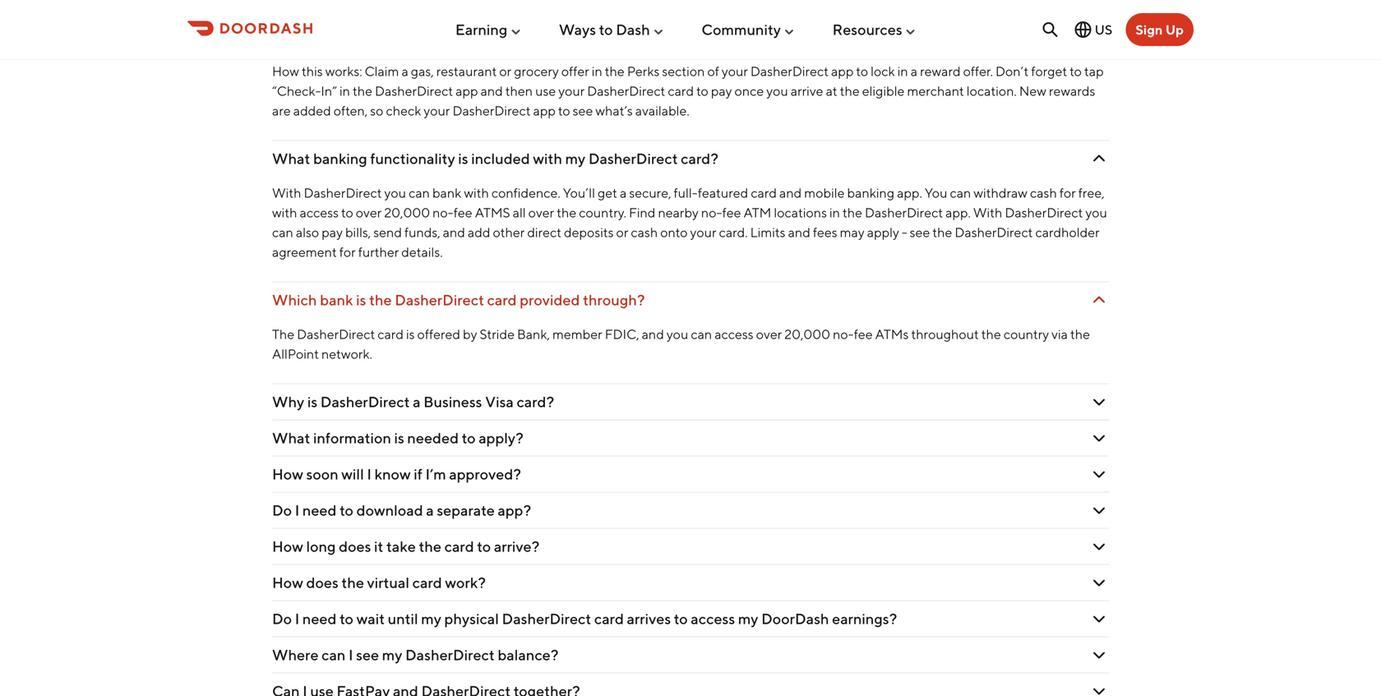 Task type: vqa. For each thing, say whether or not it's contained in the screenshot.
Stride
yes



Task type: describe. For each thing, give the bounding box(es) containing it.
brands
[[1015, 11, 1056, 26]]

offer
[[561, 63, 589, 79]]

apply?
[[479, 429, 524, 447]]

dasherdirect up balance? at the left of the page
[[502, 610, 591, 628]]

offer.
[[963, 63, 993, 79]]

your down 'offer'
[[559, 83, 585, 98]]

mobile
[[804, 185, 845, 200]]

earning link
[[455, 14, 522, 45]]

the up often,
[[353, 83, 373, 98]]

card up work? in the bottom left of the page
[[445, 538, 474, 555]]

card.
[[719, 224, 748, 240]]

throughout
[[911, 326, 979, 342]]

available.
[[635, 103, 690, 118]]

restaurant
[[436, 63, 497, 79]]

virtual
[[367, 574, 410, 591]]

balance?
[[498, 646, 559, 664]]

to down section
[[697, 83, 709, 98]]

fees
[[813, 224, 838, 240]]

access inside with dasherdirect you can bank with confidence. you'll get a secure, full-featured card and mobile banking app. you can withdraw cash for free, with access to over 20,000 no-fee atms all over the country. find nearby no-fee atm locations in the dasherdirect app. with dasherdirect you can also pay bills, send funds, and add other direct deposits or cash onto your card. limits and fees may apply - see the dasherdirect cardholder agreement for further details.
[[300, 205, 339, 220]]

3 chevron down image from the top
[[1090, 428, 1109, 448]]

1 vertical spatial app.
[[946, 205, 971, 220]]

dasherdirect up arrive at the right of the page
[[751, 63, 829, 79]]

sign
[[1136, 22, 1163, 37]]

confidence.
[[492, 185, 561, 200]]

or inside with dasherdirect you can bank with confidence. you'll get a secure, full-featured card and mobile banking app. you can withdraw cash for free, with access to over 20,000 no-fee atms all over the country. find nearby no-fee atm locations in the dasherdirect app. with dasherdirect you can also pay bills, send funds, and add other direct deposits or cash onto your card. limits and fees may apply - see the dasherdirect cardholder agreement for further details.
[[616, 224, 629, 240]]

0 horizontal spatial card?
[[517, 393, 554, 411]]

and up locations
[[780, 185, 802, 200]]

cash back reward offers are also available for restaurants, groceries, online shopping and more, at hundreds of local and national brands you know and love.
[[272, 11, 1080, 46]]

ways to dash
[[559, 21, 650, 38]]

functionality
[[370, 149, 455, 167]]

onto
[[661, 224, 688, 240]]

0 vertical spatial app.
[[897, 185, 923, 200]]

country
[[1004, 326, 1049, 342]]

the dasherdirect card is offered by stride bank, member fdic, and you can access over 20,000 no-fee atms throughout the country via the allpoint network.
[[272, 326, 1090, 362]]

which bank is the dasherdirect card provided through?
[[272, 291, 645, 309]]

the up may in the top of the page
[[843, 205, 863, 220]]

you
[[925, 185, 948, 200]]

0 vertical spatial card?
[[681, 149, 719, 167]]

allpoint
[[272, 346, 319, 362]]

love.
[[331, 30, 358, 46]]

and down back
[[306, 30, 329, 46]]

how for how soon will i know if i'm approved?
[[272, 465, 303, 483]]

free,
[[1079, 185, 1105, 200]]

how this works: claim a gas, restaurant or grocery offer in the perks section of your dasherdirect app to lock in a reward offer. don't forget to tap "check-in" in the dasherdirect app and then use your dasherdirect card to pay once you arrive at the eligible merchant location. new rewards are added often, so check your dasherdirect app to see what's available.
[[272, 63, 1104, 118]]

approved?
[[449, 465, 521, 483]]

reward inside how this works: claim a gas, restaurant or grocery offer in the perks section of your dasherdirect app to lock in a reward offer. don't forget to tap "check-in" in the dasherdirect app and then use your dasherdirect card to pay once you arrive at the eligible merchant location. new rewards are added often, so check your dasherdirect app to see what's available.
[[920, 63, 961, 79]]

card up stride
[[487, 291, 517, 309]]

what for what information is needed to apply?
[[272, 429, 310, 447]]

my left the doordash
[[738, 610, 759, 628]]

chevron down image for where can i see my dasherdirect balance?
[[1090, 645, 1109, 665]]

added
[[293, 103, 331, 118]]

arrive?
[[494, 538, 540, 555]]

0 horizontal spatial for
[[339, 244, 356, 260]]

globe line image
[[1074, 20, 1093, 39]]

"check-
[[272, 83, 321, 98]]

via
[[1052, 326, 1068, 342]]

banking inside with dasherdirect you can bank with confidence. you'll get a secure, full-featured card and mobile banking app. you can withdraw cash for free, with access to over 20,000 no-fee atms all over the country. find nearby no-fee atm locations in the dasherdirect app. with dasherdirect you can also pay bills, send funds, and add other direct deposits or cash onto your card. limits and fees may apply - see the dasherdirect cardholder agreement for further details.
[[847, 185, 895, 200]]

dasherdirect down the "withdraw" at the top
[[955, 224, 1033, 240]]

chevron down image inside button
[[1090, 682, 1109, 696]]

dasherdirect down physical
[[405, 646, 495, 664]]

a left gas,
[[402, 63, 408, 79]]

can right where
[[322, 646, 346, 664]]

are inside cash back reward offers are also available for restaurants, groceries, online shopping and more, at hundreds of local and national brands you know and love.
[[415, 11, 433, 26]]

which
[[272, 291, 317, 309]]

sign up
[[1136, 22, 1184, 37]]

how long does it take the card to arrive?
[[272, 538, 540, 555]]

then
[[506, 83, 533, 98]]

your inside with dasherdirect you can bank with confidence. you'll get a secure, full-featured card and mobile banking app. you can withdraw cash for free, with access to over 20,000 no-fee atms all over the country. find nearby no-fee atm locations in the dasherdirect app. with dasherdirect you can also pay bills, send funds, and add other direct deposits or cash onto your card. limits and fees may apply - see the dasherdirect cardholder agreement for further details.
[[690, 224, 717, 240]]

the
[[272, 326, 294, 342]]

dasherdirect down then
[[453, 103, 531, 118]]

is left the included
[[458, 149, 468, 167]]

atms
[[475, 205, 510, 220]]

ways to dash link
[[559, 14, 665, 45]]

to left wait
[[340, 610, 354, 628]]

business
[[424, 393, 482, 411]]

and left more,
[[762, 11, 785, 26]]

and left add
[[443, 224, 465, 240]]

dasherdirect up offered
[[395, 291, 484, 309]]

secure,
[[629, 185, 671, 200]]

often,
[[334, 103, 368, 118]]

direct
[[527, 224, 562, 240]]

forget
[[1031, 63, 1068, 79]]

1 horizontal spatial over
[[528, 205, 554, 220]]

is right why
[[307, 393, 318, 411]]

earning
[[455, 21, 508, 38]]

with dasherdirect you can bank with confidence. you'll get a secure, full-featured card and mobile banking app. you can withdraw cash for free, with access to over 20,000 no-fee atms all over the country. find nearby no-fee atm locations in the dasherdirect app. with dasherdirect you can also pay bills, send funds, and add other direct deposits or cash onto your card. limits and fees may apply - see the dasherdirect cardholder agreement for further details.
[[272, 185, 1108, 260]]

shopping
[[705, 11, 760, 26]]

perks
[[627, 63, 660, 79]]

to down 'offer'
[[558, 103, 570, 118]]

doordash
[[762, 610, 829, 628]]

you down functionality
[[384, 185, 406, 200]]

why is dasherdirect a business visa card?
[[272, 393, 554, 411]]

1 vertical spatial cash
[[631, 224, 658, 240]]

eligible
[[862, 83, 905, 98]]

take
[[386, 538, 416, 555]]

and down locations
[[788, 224, 811, 240]]

up
[[1166, 22, 1184, 37]]

my up you'll
[[565, 149, 586, 167]]

can right you in the right of the page
[[950, 185, 971, 200]]

sign up button
[[1126, 13, 1194, 46]]

in right in"
[[340, 83, 350, 98]]

or inside how this works: claim a gas, restaurant or grocery offer in the perks section of your dasherdirect app to lock in a reward offer. don't forget to tap "check-in" in the dasherdirect app and then use your dasherdirect card to pay once you arrive at the eligible merchant location. new rewards are added often, so check your dasherdirect app to see what's available.
[[499, 63, 512, 79]]

through?
[[583, 291, 645, 309]]

reward inside cash back reward offers are also available for restaurants, groceries, online shopping and more, at hundreds of local and national brands you know and love.
[[335, 11, 376, 26]]

visa
[[485, 393, 514, 411]]

1 vertical spatial know
[[375, 465, 411, 483]]

1 horizontal spatial does
[[339, 538, 371, 555]]

1 horizontal spatial cash
[[1030, 185, 1057, 200]]

funds,
[[405, 224, 440, 240]]

0 horizontal spatial app
[[456, 83, 478, 98]]

0 horizontal spatial no-
[[433, 205, 454, 220]]

offered
[[417, 326, 460, 342]]

fee inside the dasherdirect card is offered by stride bank, member fdic, and you can access over 20,000 no-fee atms throughout the country via the allpoint network.
[[854, 326, 873, 342]]

this
[[302, 63, 323, 79]]

so
[[370, 103, 384, 118]]

claim
[[365, 63, 399, 79]]

1 vertical spatial does
[[306, 574, 339, 591]]

and right local
[[941, 11, 963, 26]]

groceries,
[[606, 11, 663, 26]]

to down will
[[340, 501, 354, 519]]

needed
[[407, 429, 459, 447]]

the right -
[[933, 224, 953, 240]]

can up agreement
[[272, 224, 293, 240]]

my right until on the bottom
[[421, 610, 442, 628]]

in right 'offer'
[[592, 63, 603, 79]]

dasherdirect up cardholder
[[1005, 205, 1083, 220]]

until
[[388, 610, 418, 628]]

1 horizontal spatial with
[[974, 205, 1003, 220]]

where
[[272, 646, 319, 664]]

location.
[[967, 83, 1017, 98]]

is inside the dasherdirect card is offered by stride bank, member fdic, and you can access over 20,000 no-fee atms throughout the country via the allpoint network.
[[406, 326, 415, 342]]

further
[[358, 244, 399, 260]]

the down you'll
[[557, 205, 577, 220]]

locations
[[774, 205, 827, 220]]

it
[[374, 538, 383, 555]]

what information is needed to apply?
[[272, 429, 524, 447]]

with for my
[[533, 149, 562, 167]]

20,000 inside the dasherdirect card is offered by stride bank, member fdic, and you can access over 20,000 no-fee atms throughout the country via the allpoint network.
[[785, 326, 831, 342]]

physical
[[444, 610, 499, 628]]

tap
[[1085, 63, 1104, 79]]

1 horizontal spatial app
[[533, 103, 556, 118]]

to right arrives
[[674, 610, 688, 628]]

are inside how this works: claim a gas, restaurant or grocery offer in the perks section of your dasherdirect app to lock in a reward offer. don't forget to tap "check-in" in the dasherdirect app and then use your dasherdirect card to pay once you arrive at the eligible merchant location. new rewards are added often, so check your dasherdirect app to see what's available.
[[272, 103, 291, 118]]

to left lock
[[856, 63, 868, 79]]

what for what banking functionality is included with my dasherdirect card?
[[272, 149, 310, 167]]

a inside with dasherdirect you can bank with confidence. you'll get a secure, full-featured card and mobile banking app. you can withdraw cash for free, with access to over 20,000 no-fee atms all over the country. find nearby no-fee atm locations in the dasherdirect app. with dasherdirect you can also pay bills, send funds, and add other direct deposits or cash onto your card. limits and fees may apply - see the dasherdirect cardholder agreement for further details.
[[620, 185, 627, 200]]

works:
[[325, 63, 362, 79]]

a left business
[[413, 393, 421, 411]]

wait
[[357, 610, 385, 628]]

you inside cash back reward offers are also available for restaurants, groceries, online shopping and more, at hundreds of local and national brands you know and love.
[[1058, 11, 1080, 26]]

access inside the dasherdirect card is offered by stride bank, member fdic, and you can access over 20,000 no-fee atms throughout the country via the allpoint network.
[[715, 326, 754, 342]]

a left the separate
[[426, 501, 434, 519]]

send
[[374, 224, 402, 240]]

dasherdirect up information
[[321, 393, 410, 411]]

dasherdirect up -
[[865, 205, 943, 220]]

app?
[[498, 501, 531, 519]]

need for wait
[[303, 610, 337, 628]]

arrives
[[627, 610, 671, 628]]

merchant
[[907, 83, 964, 98]]

you down free,
[[1086, 205, 1108, 220]]

chevron down button
[[272, 674, 1109, 696]]

get
[[598, 185, 617, 200]]

20,000 inside with dasherdirect you can bank with confidence. you'll get a secure, full-featured card and mobile banking app. you can withdraw cash for free, with access to over 20,000 no-fee atms all over the country. find nearby no-fee atm locations in the dasherdirect app. with dasherdirect you can also pay bills, send funds, and add other direct deposits or cash onto your card. limits and fees may apply - see the dasherdirect cardholder agreement for further details.
[[384, 205, 430, 220]]

your right check
[[424, 103, 450, 118]]



Task type: locate. For each thing, give the bounding box(es) containing it.
see down wait
[[356, 646, 379, 664]]

0 vertical spatial 20,000
[[384, 205, 430, 220]]

2 vertical spatial for
[[339, 244, 356, 260]]

deposits
[[564, 224, 614, 240]]

limits
[[751, 224, 786, 240]]

app. down you in the right of the page
[[946, 205, 971, 220]]

see left what's
[[573, 103, 593, 118]]

1 vertical spatial pay
[[322, 224, 343, 240]]

to left apply?
[[462, 429, 476, 447]]

gas,
[[411, 63, 434, 79]]

reward up merchant
[[920, 63, 961, 79]]

the right via
[[1071, 326, 1090, 342]]

pay inside with dasherdirect you can bank with confidence. you'll get a secure, full-featured card and mobile banking app. you can withdraw cash for free, with access to over 20,000 no-fee atms all over the country. find nearby no-fee atm locations in the dasherdirect app. with dasherdirect you can also pay bills, send funds, and add other direct deposits or cash onto your card. limits and fees may apply - see the dasherdirect cardholder agreement for further details.
[[322, 224, 343, 240]]

know left if
[[375, 465, 411, 483]]

1 vertical spatial with
[[974, 205, 1003, 220]]

chevron down image for i'm
[[1090, 464, 1109, 484]]

chevron down image for card
[[1090, 537, 1109, 557]]

does
[[339, 538, 371, 555], [306, 574, 339, 591]]

do i need to wait until my physical dasherdirect card arrives to access my doordash earnings?
[[272, 610, 897, 628]]

1 vertical spatial at
[[826, 83, 838, 98]]

1 vertical spatial app
[[456, 83, 478, 98]]

how up where
[[272, 574, 303, 591]]

of right section
[[708, 63, 719, 79]]

2 horizontal spatial see
[[910, 224, 930, 240]]

1 horizontal spatial reward
[[920, 63, 961, 79]]

0 horizontal spatial pay
[[322, 224, 343, 240]]

i'm
[[426, 465, 446, 483]]

3 chevron down image from the top
[[1090, 645, 1109, 665]]

0 horizontal spatial cash
[[631, 224, 658, 240]]

1 vertical spatial or
[[616, 224, 629, 240]]

1 horizontal spatial pay
[[711, 83, 732, 98]]

may
[[840, 224, 865, 240]]

with up confidence.
[[533, 149, 562, 167]]

in inside with dasherdirect you can bank with confidence. you'll get a secure, full-featured card and mobile banking app. you can withdraw cash for free, with access to over 20,000 no-fee atms all over the country. find nearby no-fee atm locations in the dasherdirect app. with dasherdirect you can also pay bills, send funds, and add other direct deposits or cash onto your card. limits and fees may apply - see the dasherdirect cardholder agreement for further details.
[[830, 205, 840, 220]]

with down the "withdraw" at the top
[[974, 205, 1003, 220]]

1 horizontal spatial banking
[[847, 185, 895, 200]]

do i need to download a separate app?
[[272, 501, 531, 519]]

2 how from the top
[[272, 465, 303, 483]]

to
[[599, 21, 613, 38], [856, 63, 868, 79], [1070, 63, 1082, 79], [697, 83, 709, 98], [558, 103, 570, 118], [341, 205, 353, 220], [462, 429, 476, 447], [340, 501, 354, 519], [477, 538, 491, 555], [340, 610, 354, 628], [674, 610, 688, 628]]

if
[[414, 465, 423, 483]]

with
[[272, 185, 301, 200], [974, 205, 1003, 220]]

what
[[272, 149, 310, 167], [272, 429, 310, 447]]

0 horizontal spatial fee
[[454, 205, 473, 220]]

bills,
[[345, 224, 371, 240]]

0 vertical spatial of
[[896, 11, 908, 26]]

to inside with dasherdirect you can bank with confidence. you'll get a secure, full-featured card and mobile banking app. you can withdraw cash for free, with access to over 20,000 no-fee atms all over the country. find nearby no-fee atm locations in the dasherdirect app. with dasherdirect you can also pay bills, send funds, and add other direct deposits or cash onto your card. limits and fees may apply - see the dasherdirect cardholder agreement for further details.
[[341, 205, 353, 220]]

the left eligible
[[840, 83, 860, 98]]

other
[[493, 224, 525, 240]]

0 vertical spatial need
[[303, 501, 337, 519]]

4 how from the top
[[272, 574, 303, 591]]

you right fdic,
[[667, 326, 689, 342]]

0 horizontal spatial also
[[296, 224, 319, 240]]

how left soon on the left of the page
[[272, 465, 303, 483]]

use
[[535, 83, 556, 98]]

atm
[[744, 205, 772, 220]]

1 chevron down image from the top
[[1090, 290, 1109, 310]]

fee up add
[[454, 205, 473, 220]]

offers
[[379, 11, 412, 26]]

at right arrive at the right of the page
[[826, 83, 838, 98]]

1 do from the top
[[272, 501, 292, 519]]

need up long
[[303, 501, 337, 519]]

local
[[910, 11, 938, 26]]

chevron down image for separate
[[1090, 501, 1109, 520]]

chevron down image for which bank is the dasherdirect card provided through?
[[1090, 290, 1109, 310]]

0 vertical spatial see
[[573, 103, 593, 118]]

1 vertical spatial bank
[[320, 291, 353, 309]]

by
[[463, 326, 477, 342]]

more,
[[787, 11, 821, 26]]

hundreds
[[837, 11, 894, 26]]

full-
[[674, 185, 698, 200]]

2 need from the top
[[303, 610, 337, 628]]

and inside the dasherdirect card is offered by stride bank, member fdic, and you can access over 20,000 no-fee atms throughout the country via the allpoint network.
[[642, 326, 664, 342]]

3 how from the top
[[272, 538, 303, 555]]

dasherdirect down gas,
[[375, 83, 453, 98]]

my down until on the bottom
[[382, 646, 402, 664]]

dasherdirect up what's
[[587, 83, 666, 98]]

1 chevron down image from the top
[[1090, 149, 1109, 168]]

in right lock
[[898, 63, 908, 79]]

or up then
[[499, 63, 512, 79]]

to left arrive?
[[477, 538, 491, 555]]

bank right which at the left top of the page
[[320, 291, 353, 309]]

how inside how this works: claim a gas, restaurant or grocery offer in the perks section of your dasherdirect app to lock in a reward offer. don't forget to tap "check-in" in the dasherdirect app and then use your dasherdirect card to pay once you arrive at the eligible merchant location. new rewards are added often, so check your dasherdirect app to see what's available.
[[272, 63, 299, 79]]

know down cash
[[272, 30, 304, 46]]

0 vertical spatial for
[[516, 11, 532, 26]]

2 horizontal spatial over
[[756, 326, 782, 342]]

can down functionality
[[409, 185, 430, 200]]

0 horizontal spatial with
[[272, 185, 301, 200]]

card left work? in the bottom left of the page
[[412, 574, 442, 591]]

app.
[[897, 185, 923, 200], [946, 205, 971, 220]]

0 horizontal spatial 20,000
[[384, 205, 430, 220]]

how soon will i know if i'm approved?
[[272, 465, 521, 483]]

withdraw
[[974, 185, 1028, 200]]

atms
[[875, 326, 909, 342]]

does left it in the bottom left of the page
[[339, 538, 371, 555]]

0 vertical spatial are
[[415, 11, 433, 26]]

0 vertical spatial with
[[272, 185, 301, 200]]

1 vertical spatial do
[[272, 610, 292, 628]]

of inside cash back reward offers are also available for restaurants, groceries, online shopping and more, at hundreds of local and national brands you know and love.
[[896, 11, 908, 26]]

1 vertical spatial see
[[910, 224, 930, 240]]

what's
[[596, 103, 633, 118]]

your right 'onto'
[[690, 224, 717, 240]]

a up merchant
[[911, 63, 918, 79]]

chevron down image
[[1090, 149, 1109, 168], [1090, 392, 1109, 412], [1090, 428, 1109, 448], [1090, 464, 1109, 484], [1090, 501, 1109, 520], [1090, 537, 1109, 557], [1090, 573, 1109, 593]]

you inside how this works: claim a gas, restaurant or grocery offer in the perks section of your dasherdirect app to lock in a reward offer. don't forget to tap "check-in" in the dasherdirect app and then use your dasherdirect card to pay once you arrive at the eligible merchant location. new rewards are added often, so check your dasherdirect app to see what's available.
[[767, 83, 788, 98]]

1 vertical spatial 20,000
[[785, 326, 831, 342]]

how for how does the virtual card work?
[[272, 574, 303, 591]]

how up "check-
[[272, 63, 299, 79]]

of
[[896, 11, 908, 26], [708, 63, 719, 79]]

2 horizontal spatial for
[[1060, 185, 1076, 200]]

0 horizontal spatial bank
[[320, 291, 353, 309]]

where can i see my dasherdirect balance?
[[272, 646, 559, 664]]

card up atm
[[751, 185, 777, 200]]

reward up the love.
[[335, 11, 376, 26]]

0 horizontal spatial of
[[708, 63, 719, 79]]

1 horizontal spatial no-
[[701, 205, 722, 220]]

the left perks
[[605, 63, 625, 79]]

over
[[356, 205, 382, 220], [528, 205, 554, 220], [756, 326, 782, 342]]

0 vertical spatial with
[[533, 149, 562, 167]]

national
[[965, 11, 1013, 26]]

is left offered
[[406, 326, 415, 342]]

0 vertical spatial at
[[823, 11, 835, 26]]

2 horizontal spatial fee
[[854, 326, 873, 342]]

do
[[272, 501, 292, 519], [272, 610, 292, 628]]

lock
[[871, 63, 895, 79]]

1 vertical spatial need
[[303, 610, 337, 628]]

you inside the dasherdirect card is offered by stride bank, member fdic, and you can access over 20,000 no-fee atms throughout the country via the allpoint network.
[[667, 326, 689, 342]]

and inside how this works: claim a gas, restaurant or grocery offer in the perks section of your dasherdirect app to lock in a reward offer. don't forget to tap "check-in" in the dasherdirect app and then use your dasherdirect card to pay once you arrive at the eligible merchant location. new rewards are added often, so check your dasherdirect app to see what's available.
[[481, 83, 503, 98]]

with up atms
[[464, 185, 489, 200]]

1 vertical spatial are
[[272, 103, 291, 118]]

app down use
[[533, 103, 556, 118]]

0 vertical spatial bank
[[432, 185, 462, 200]]

the down further
[[369, 291, 392, 309]]

need for download
[[303, 501, 337, 519]]

with for confidence.
[[464, 185, 489, 200]]

2 do from the top
[[272, 610, 292, 628]]

1 horizontal spatial for
[[516, 11, 532, 26]]

chevron down image for my
[[1090, 149, 1109, 168]]

need
[[303, 501, 337, 519], [303, 610, 337, 628]]

over inside the dasherdirect card is offered by stride bank, member fdic, and you can access over 20,000 no-fee atms throughout the country via the allpoint network.
[[756, 326, 782, 342]]

0 horizontal spatial banking
[[313, 149, 367, 167]]

all
[[513, 205, 526, 220]]

also inside with dasherdirect you can bank with confidence. you'll get a secure, full-featured card and mobile banking app. you can withdraw cash for free, with access to over 20,000 no-fee atms all over the country. find nearby no-fee atm locations in the dasherdirect app. with dasherdirect you can also pay bills, send funds, and add other direct deposits or cash onto your card. limits and fees may apply - see the dasherdirect cardholder agreement for further details.
[[296, 224, 319, 240]]

1 vertical spatial of
[[708, 63, 719, 79]]

pay left bills,
[[322, 224, 343, 240]]

also inside cash back reward offers are also available for restaurants, groceries, online shopping and more, at hundreds of local and national brands you know and love.
[[436, 11, 459, 26]]

of inside how this works: claim a gas, restaurant or grocery offer in the perks section of your dasherdirect app to lock in a reward offer. don't forget to tap "check-in" in the dasherdirect app and then use your dasherdirect card to pay once you arrive at the eligible merchant location. new rewards are added often, so check your dasherdirect app to see what's available.
[[708, 63, 719, 79]]

0 horizontal spatial does
[[306, 574, 339, 591]]

2 vertical spatial app
[[533, 103, 556, 118]]

resources link
[[833, 14, 917, 45]]

7 chevron down image from the top
[[1090, 573, 1109, 593]]

see
[[573, 103, 593, 118], [910, 224, 930, 240], [356, 646, 379, 664]]

0 vertical spatial also
[[436, 11, 459, 26]]

4 chevron down image from the top
[[1090, 682, 1109, 696]]

0 horizontal spatial reward
[[335, 11, 376, 26]]

cash down find
[[631, 224, 658, 240]]

at inside how this works: claim a gas, restaurant or grocery offer in the perks section of your dasherdirect app to lock in a reward offer. don't forget to tap "check-in" in the dasherdirect app and then use your dasherdirect card to pay once you arrive at the eligible merchant location. new rewards are added often, so check your dasherdirect app to see what's available.
[[826, 83, 838, 98]]

dasherdirect up secure, at the top left
[[589, 149, 678, 167]]

cardholder
[[1036, 224, 1100, 240]]

0 vertical spatial or
[[499, 63, 512, 79]]

earnings?
[[832, 610, 897, 628]]

no- down featured
[[701, 205, 722, 220]]

see inside how this works: claim a gas, restaurant or grocery offer in the perks section of your dasherdirect app to lock in a reward offer. don't forget to tap "check-in" in the dasherdirect app and then use your dasherdirect card to pay once you arrive at the eligible merchant location. new rewards are added often, so check your dasherdirect app to see what's available.
[[573, 103, 593, 118]]

0 vertical spatial access
[[300, 205, 339, 220]]

pay left once
[[711, 83, 732, 98]]

0 horizontal spatial or
[[499, 63, 512, 79]]

for inside cash back reward offers are also available for restaurants, groceries, online shopping and more, at hundreds of local and national brands you know and love.
[[516, 11, 532, 26]]

the left country
[[982, 326, 1001, 342]]

card
[[668, 83, 694, 98], [751, 185, 777, 200], [487, 291, 517, 309], [378, 326, 404, 342], [445, 538, 474, 555], [412, 574, 442, 591], [594, 610, 624, 628]]

is down further
[[356, 291, 366, 309]]

banking down often,
[[313, 149, 367, 167]]

1 horizontal spatial of
[[896, 11, 908, 26]]

1 horizontal spatial see
[[573, 103, 593, 118]]

1 horizontal spatial know
[[375, 465, 411, 483]]

1 need from the top
[[303, 501, 337, 519]]

card left arrives
[[594, 610, 624, 628]]

and
[[762, 11, 785, 26], [941, 11, 963, 26], [306, 30, 329, 46], [481, 83, 503, 98], [780, 185, 802, 200], [443, 224, 465, 240], [788, 224, 811, 240], [642, 326, 664, 342]]

rewards
[[1049, 83, 1096, 98]]

1 vertical spatial what
[[272, 429, 310, 447]]

card inside the dasherdirect card is offered by stride bank, member fdic, and you can access over 20,000 no-fee atms throughout the country via the allpoint network.
[[378, 326, 404, 342]]

chevron down image for card?
[[1090, 392, 1109, 412]]

card down section
[[668, 83, 694, 98]]

banking
[[313, 149, 367, 167], [847, 185, 895, 200]]

how for how this works: claim a gas, restaurant or grocery offer in the perks section of your dasherdirect app to lock in a reward offer. don't forget to tap "check-in" in the dasherdirect app and then use your dasherdirect card to pay once you arrive at the eligible merchant location. new rewards are added often, so check your dasherdirect app to see what's available.
[[272, 63, 299, 79]]

1 vertical spatial card?
[[517, 393, 554, 411]]

1 vertical spatial reward
[[920, 63, 961, 79]]

1 horizontal spatial bank
[[432, 185, 462, 200]]

know inside cash back reward offers are also available for restaurants, groceries, online shopping and more, at hundreds of local and national brands you know and love.
[[272, 30, 304, 46]]

nearby
[[658, 205, 699, 220]]

1 how from the top
[[272, 63, 299, 79]]

pay inside how this works: claim a gas, restaurant or grocery offer in the perks section of your dasherdirect app to lock in a reward offer. don't forget to tap "check-in" in the dasherdirect app and then use your dasherdirect card to pay once you arrive at the eligible merchant location. new rewards are added often, so check your dasherdirect app to see what's available.
[[711, 83, 732, 98]]

the left virtual
[[342, 574, 364, 591]]

in up fees
[[830, 205, 840, 220]]

0 vertical spatial pay
[[711, 83, 732, 98]]

to left tap
[[1070, 63, 1082, 79]]

1 vertical spatial access
[[715, 326, 754, 342]]

card? up full-
[[681, 149, 719, 167]]

also
[[436, 11, 459, 26], [296, 224, 319, 240]]

0 vertical spatial app
[[831, 63, 854, 79]]

no-
[[433, 205, 454, 220], [701, 205, 722, 220], [833, 326, 854, 342]]

separate
[[437, 501, 495, 519]]

4 chevron down image from the top
[[1090, 464, 1109, 484]]

card left offered
[[378, 326, 404, 342]]

chevron down image for do i need to wait until my physical dasherdirect card arrives to access my doordash earnings?
[[1090, 609, 1109, 629]]

are down "check-
[[272, 103, 291, 118]]

and right fdic,
[[642, 326, 664, 342]]

do for do i need to wait until my physical dasherdirect card arrives to access my doordash earnings?
[[272, 610, 292, 628]]

is
[[458, 149, 468, 167], [356, 291, 366, 309], [406, 326, 415, 342], [307, 393, 318, 411], [394, 429, 404, 447]]

arrive
[[791, 83, 824, 98]]

0 vertical spatial know
[[272, 30, 304, 46]]

stride
[[480, 326, 515, 342]]

2 horizontal spatial app
[[831, 63, 854, 79]]

app down 'restaurant'
[[456, 83, 478, 98]]

0 vertical spatial does
[[339, 538, 371, 555]]

the right take
[[419, 538, 442, 555]]

2 vertical spatial access
[[691, 610, 735, 628]]

what down why
[[272, 429, 310, 447]]

with
[[533, 149, 562, 167], [464, 185, 489, 200], [272, 205, 297, 220]]

see inside with dasherdirect you can bank with confidence. you'll get a secure, full-featured card and mobile banking app. you can withdraw cash for free, with access to over 20,000 no-fee atms all over the country. find nearby no-fee atm locations in the dasherdirect app. with dasherdirect you can also pay bills, send funds, and add other direct deposits or cash onto your card. limits and fees may apply - see the dasherdirect cardholder agreement for further details.
[[910, 224, 930, 240]]

country.
[[579, 205, 627, 220]]

1 horizontal spatial or
[[616, 224, 629, 240]]

with up agreement
[[272, 205, 297, 220]]

agreement
[[272, 244, 337, 260]]

card inside how this works: claim a gas, restaurant or grocery offer in the perks section of your dasherdirect app to lock in a reward offer. don't forget to tap "check-in" in the dasherdirect app and then use your dasherdirect card to pay once you arrive at the eligible merchant location. new rewards are added often, so check your dasherdirect app to see what's available.
[[668, 83, 694, 98]]

your up once
[[722, 63, 748, 79]]

online
[[666, 11, 702, 26]]

app
[[831, 63, 854, 79], [456, 83, 478, 98], [533, 103, 556, 118]]

0 horizontal spatial are
[[272, 103, 291, 118]]

0 horizontal spatial with
[[272, 205, 297, 220]]

0 vertical spatial reward
[[335, 11, 376, 26]]

details.
[[402, 244, 443, 260]]

cash right the "withdraw" at the top
[[1030, 185, 1057, 200]]

card inside with dasherdirect you can bank with confidence. you'll get a secure, full-featured card and mobile banking app. you can withdraw cash for free, with access to over 20,000 no-fee atms all over the country. find nearby no-fee atm locations in the dasherdirect app. with dasherdirect you can also pay bills, send funds, and add other direct deposits or cash onto your card. limits and fees may apply - see the dasherdirect cardholder agreement for further details.
[[751, 185, 777, 200]]

0 horizontal spatial know
[[272, 30, 304, 46]]

fdic,
[[605, 326, 639, 342]]

1 vertical spatial also
[[296, 224, 319, 240]]

0 horizontal spatial app.
[[897, 185, 923, 200]]

resources
[[833, 21, 903, 38]]

for left free,
[[1060, 185, 1076, 200]]

chevron down image
[[1090, 290, 1109, 310], [1090, 609, 1109, 629], [1090, 645, 1109, 665], [1090, 682, 1109, 696]]

don't
[[996, 63, 1029, 79]]

5 chevron down image from the top
[[1090, 501, 1109, 520]]

2 vertical spatial with
[[272, 205, 297, 220]]

1 vertical spatial with
[[464, 185, 489, 200]]

dasherdirect up bills,
[[304, 185, 382, 200]]

my
[[565, 149, 586, 167], [421, 610, 442, 628], [738, 610, 759, 628], [382, 646, 402, 664]]

bank up funds,
[[432, 185, 462, 200]]

once
[[735, 83, 764, 98]]

2 what from the top
[[272, 429, 310, 447]]

1 horizontal spatial 20,000
[[785, 326, 831, 342]]

check
[[386, 103, 421, 118]]

is left 'needed'
[[394, 429, 404, 447]]

2 horizontal spatial no-
[[833, 326, 854, 342]]

1 horizontal spatial are
[[415, 11, 433, 26]]

need up where
[[303, 610, 337, 628]]

what banking functionality is included with my dasherdirect card?
[[272, 149, 719, 167]]

bank inside with dasherdirect you can bank with confidence. you'll get a secure, full-featured card and mobile banking app. you can withdraw cash for free, with access to over 20,000 no-fee atms all over the country. find nearby no-fee atm locations in the dasherdirect app. with dasherdirect you can also pay bills, send funds, and add other direct deposits or cash onto your card. limits and fees may apply - see the dasherdirect cardholder agreement for further details.
[[432, 185, 462, 200]]

also up agreement
[[296, 224, 319, 240]]

add
[[468, 224, 490, 240]]

0 vertical spatial banking
[[313, 149, 367, 167]]

a right the get
[[620, 185, 627, 200]]

with up agreement
[[272, 185, 301, 200]]

you
[[1058, 11, 1080, 26], [767, 83, 788, 98], [384, 185, 406, 200], [1086, 205, 1108, 220], [667, 326, 689, 342]]

available
[[462, 11, 513, 26]]

are right the offers
[[415, 11, 433, 26]]

for right available
[[516, 11, 532, 26]]

at inside cash back reward offers are also available for restaurants, groceries, online shopping and more, at hundreds of local and national brands you know and love.
[[823, 11, 835, 26]]

2 horizontal spatial with
[[533, 149, 562, 167]]

how for how long does it take the card to arrive?
[[272, 538, 303, 555]]

0 vertical spatial do
[[272, 501, 292, 519]]

soon
[[306, 465, 338, 483]]

1 vertical spatial banking
[[847, 185, 895, 200]]

access
[[300, 205, 339, 220], [715, 326, 754, 342], [691, 610, 735, 628]]

1 horizontal spatial also
[[436, 11, 459, 26]]

1 horizontal spatial with
[[464, 185, 489, 200]]

dasherdirect inside the dasherdirect card is offered by stride bank, member fdic, and you can access over 20,000 no-fee atms throughout the country via the allpoint network.
[[297, 326, 375, 342]]

you'll
[[563, 185, 595, 200]]

to left dash
[[599, 21, 613, 38]]

long
[[306, 538, 336, 555]]

can right fdic,
[[691, 326, 712, 342]]

1 vertical spatial for
[[1060, 185, 1076, 200]]

no- inside the dasherdirect card is offered by stride bank, member fdic, and you can access over 20,000 no-fee atms throughout the country via the allpoint network.
[[833, 326, 854, 342]]

2 chevron down image from the top
[[1090, 609, 1109, 629]]

1 horizontal spatial fee
[[722, 205, 741, 220]]

bank,
[[517, 326, 550, 342]]

dasherdirect up network.
[[297, 326, 375, 342]]

0 vertical spatial what
[[272, 149, 310, 167]]

for down bills,
[[339, 244, 356, 260]]

0 horizontal spatial over
[[356, 205, 382, 220]]

your
[[722, 63, 748, 79], [559, 83, 585, 98], [424, 103, 450, 118], [690, 224, 717, 240]]

2 vertical spatial see
[[356, 646, 379, 664]]

fee left atms
[[854, 326, 873, 342]]

0 horizontal spatial see
[[356, 646, 379, 664]]

2 chevron down image from the top
[[1090, 392, 1109, 412]]

6 chevron down image from the top
[[1090, 537, 1109, 557]]

do for do i need to download a separate app?
[[272, 501, 292, 519]]

can inside the dasherdirect card is offered by stride bank, member fdic, and you can access over 20,000 no-fee atms throughout the country via the allpoint network.
[[691, 326, 712, 342]]

1 what from the top
[[272, 149, 310, 167]]



